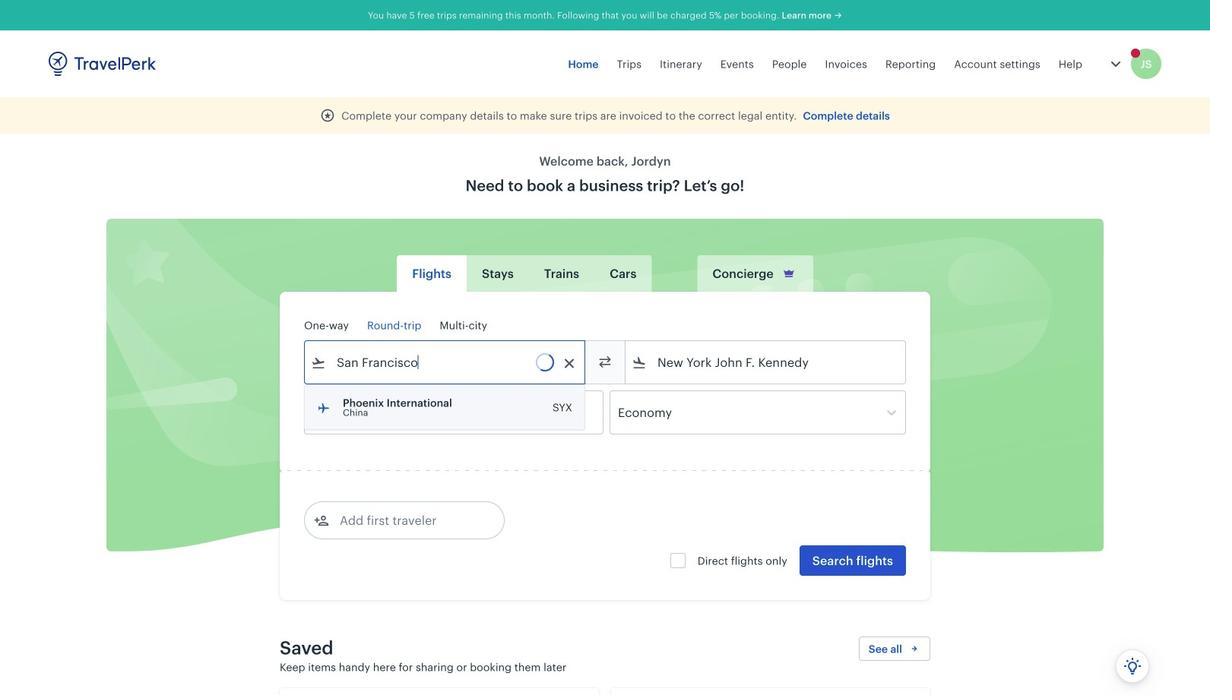 Task type: locate. For each thing, give the bounding box(es) containing it.
To search field
[[647, 351, 886, 375]]

Return text field
[[417, 392, 496, 434]]



Task type: describe. For each thing, give the bounding box(es) containing it.
From search field
[[326, 351, 565, 375]]

Depart text field
[[326, 392, 405, 434]]

Add first traveler search field
[[329, 509, 488, 533]]



